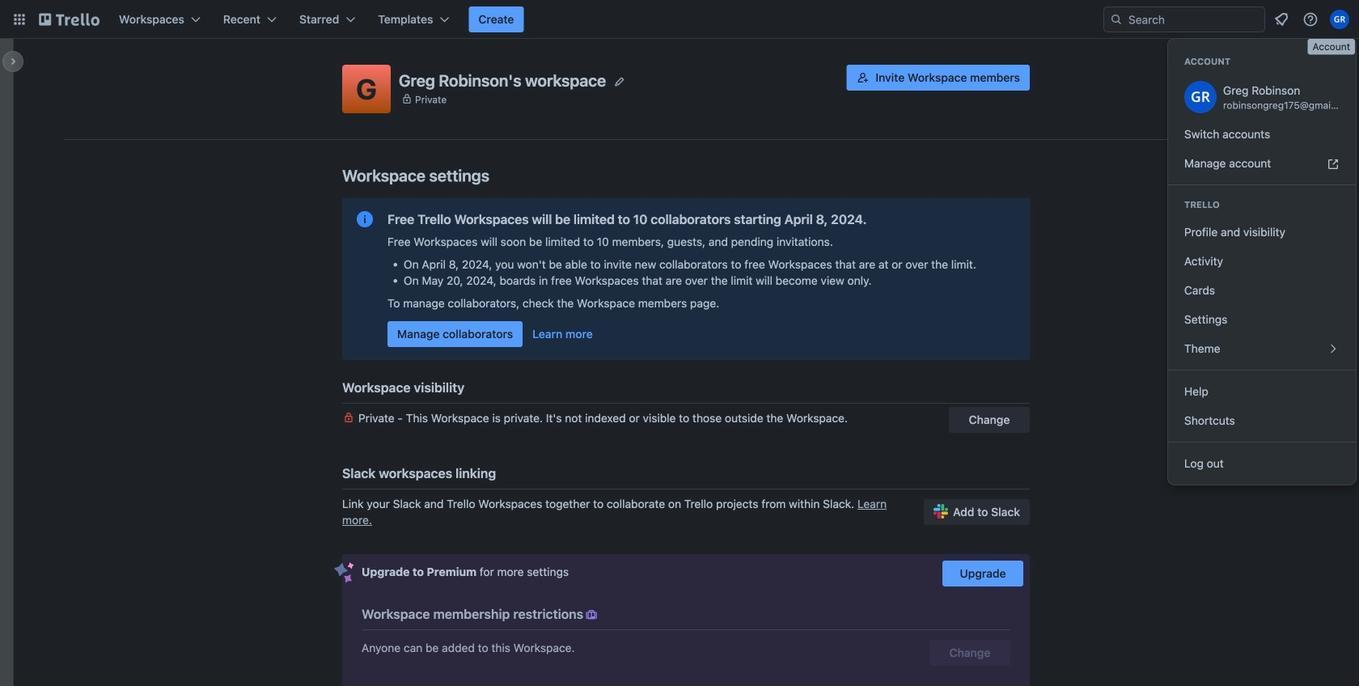 Task type: vqa. For each thing, say whether or not it's contained in the screenshot.
Open information menu Image
yes



Task type: locate. For each thing, give the bounding box(es) containing it.
primary element
[[0, 0, 1360, 39]]

0 vertical spatial greg robinson (gregrobinson96) image
[[1331, 10, 1350, 29]]

tooltip
[[1308, 39, 1356, 55]]

greg robinson (gregrobinson96) image
[[1331, 10, 1350, 29], [1185, 81, 1217, 113]]

back to home image
[[39, 6, 100, 32]]

0 notifications image
[[1272, 10, 1292, 29]]

1 horizontal spatial greg robinson (gregrobinson96) image
[[1331, 10, 1350, 29]]

0 horizontal spatial greg robinson (gregrobinson96) image
[[1185, 81, 1217, 113]]

greg robinson (gregrobinson96) image right open information menu 'icon'
[[1331, 10, 1350, 29]]

greg robinson (gregrobinson96) image down search field
[[1185, 81, 1217, 113]]

Search field
[[1123, 8, 1265, 31]]

sm image
[[584, 607, 600, 623]]



Task type: describe. For each thing, give the bounding box(es) containing it.
1 vertical spatial greg robinson (gregrobinson96) image
[[1185, 81, 1217, 113]]

sparkle image
[[334, 563, 355, 584]]

search image
[[1111, 13, 1123, 26]]

open information menu image
[[1303, 11, 1319, 28]]



